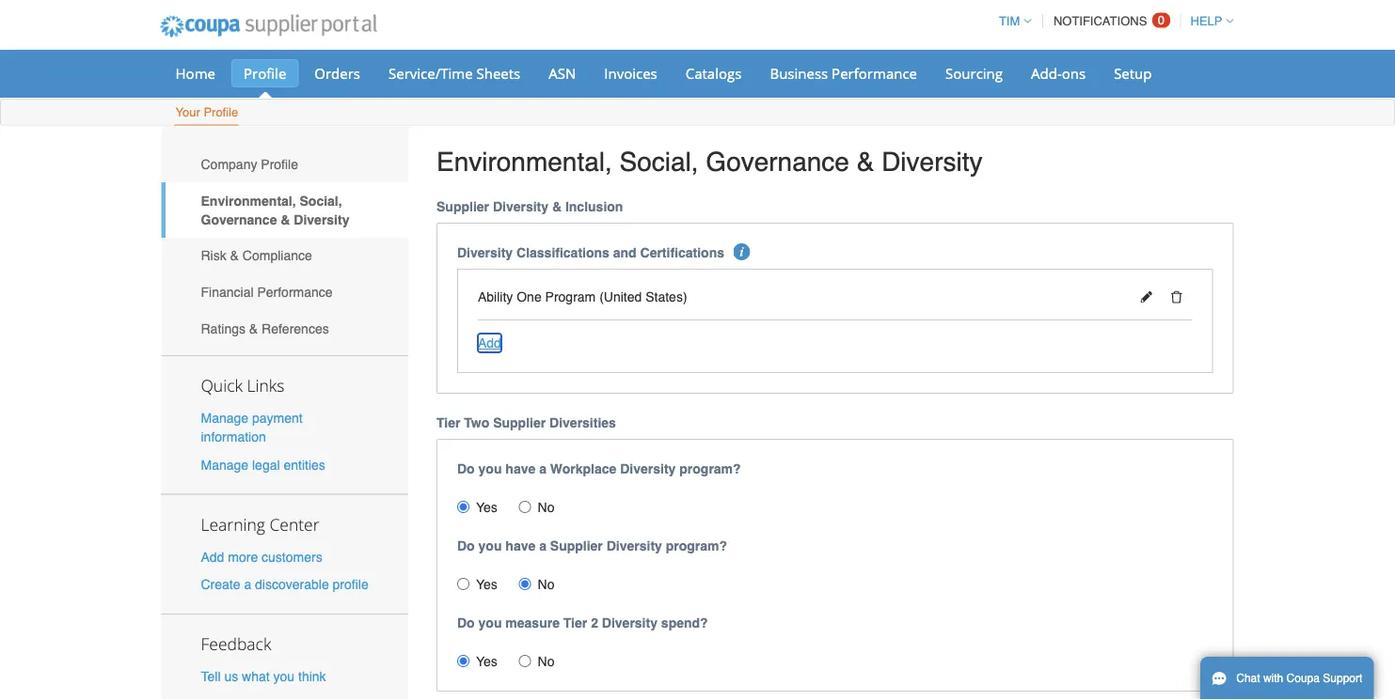 Task type: locate. For each thing, give the bounding box(es) containing it.
business performance link
[[758, 59, 929, 87]]

2 manage from the top
[[201, 458, 248, 473]]

2 vertical spatial yes
[[476, 655, 498, 670]]

(
[[599, 290, 604, 305]]

0 horizontal spatial environmental, social, governance & diversity
[[201, 193, 349, 227]]

add-ons link
[[1019, 59, 1098, 87]]

social, up inclusion in the top left of the page
[[620, 147, 699, 177]]

diversity classifications and certifications
[[457, 246, 724, 261]]

2 do from the top
[[457, 539, 475, 554]]

yes for do you have a workplace diversity program?
[[476, 500, 498, 515]]

ability
[[478, 290, 513, 305]]

0 vertical spatial environmental, social, governance & diversity
[[437, 147, 983, 177]]

yes
[[476, 500, 498, 515], [476, 577, 498, 592], [476, 655, 498, 670]]

None radio
[[457, 501, 469, 513], [519, 578, 531, 591], [457, 655, 469, 668], [457, 501, 469, 513], [519, 578, 531, 591], [457, 655, 469, 668]]

profile
[[244, 64, 286, 83], [204, 105, 238, 119], [261, 157, 298, 172]]

2 vertical spatial profile
[[261, 157, 298, 172]]

do you have a supplier diversity program?
[[457, 539, 727, 554]]

1 do from the top
[[457, 462, 475, 477]]

governance
[[706, 147, 849, 177], [201, 212, 277, 227]]

performance right business
[[832, 64, 917, 83]]

2 vertical spatial do
[[457, 616, 475, 631]]

0 horizontal spatial supplier
[[437, 200, 489, 215]]

social, down company profile link
[[300, 193, 342, 208]]

financial performance
[[201, 285, 333, 300]]

1 vertical spatial do
[[457, 539, 475, 554]]

1 vertical spatial have
[[505, 539, 536, 554]]

1 vertical spatial yes
[[476, 577, 498, 592]]

environmental, social, governance & diversity
[[437, 147, 983, 177], [201, 193, 349, 227]]

do
[[457, 462, 475, 477], [457, 539, 475, 554], [457, 616, 475, 631]]

service/time sheets link
[[376, 59, 533, 87]]

profile right your
[[204, 105, 238, 119]]

1 have from the top
[[505, 462, 536, 477]]

1 horizontal spatial supplier
[[493, 416, 546, 431]]

no for workplace
[[538, 500, 555, 515]]

2 vertical spatial supplier
[[550, 539, 603, 554]]

tier
[[437, 416, 460, 431], [563, 616, 587, 631]]

quick links
[[201, 375, 284, 397]]

program? for do you have a workplace diversity program?
[[679, 462, 741, 477]]

1 horizontal spatial environmental,
[[437, 147, 612, 177]]

performance up 'references'
[[257, 285, 333, 300]]

environmental, social, governance & diversity up compliance
[[201, 193, 349, 227]]

0 vertical spatial supplier
[[437, 200, 489, 215]]

1 vertical spatial environmental,
[[201, 193, 296, 208]]

do for do you measure tier 2 diversity spend?
[[457, 616, 475, 631]]

no
[[538, 500, 555, 515], [538, 577, 555, 592], [538, 655, 555, 670]]

no up measure
[[538, 577, 555, 592]]

company profile
[[201, 157, 298, 172]]

you inside button
[[273, 670, 295, 685]]

do you have a workplace diversity program?
[[457, 462, 741, 477]]

you for do you measure tier 2 diversity spend?
[[478, 616, 502, 631]]

navigation
[[990, 3, 1234, 40]]

2 vertical spatial a
[[244, 577, 251, 592]]

environmental, social, governance & diversity down catalogs 'link'
[[437, 147, 983, 177]]

have down tier two supplier diversities
[[505, 462, 536, 477]]

you for do you have a workplace diversity program?
[[478, 462, 502, 477]]

1 horizontal spatial add
[[478, 336, 501, 351]]

a for supplier
[[539, 539, 547, 554]]

0 vertical spatial social,
[[620, 147, 699, 177]]

have
[[505, 462, 536, 477], [505, 539, 536, 554]]

manage up information
[[201, 411, 248, 426]]

1 vertical spatial supplier
[[493, 416, 546, 431]]

create a discoverable profile
[[201, 577, 369, 592]]

1 yes from the top
[[476, 500, 498, 515]]

2 have from the top
[[505, 539, 536, 554]]

1 horizontal spatial social,
[[620, 147, 699, 177]]

legal
[[252, 458, 280, 473]]

0 horizontal spatial add
[[201, 550, 224, 565]]

certifications
[[640, 246, 724, 261]]

payment
[[252, 411, 303, 426]]

0 vertical spatial environmental,
[[437, 147, 612, 177]]

tim link
[[990, 14, 1031, 28]]

measure
[[505, 616, 560, 631]]

profile down coupa supplier portal image
[[244, 64, 286, 83]]

ratings & references
[[201, 321, 329, 336]]

environmental,
[[437, 147, 612, 177], [201, 193, 296, 208]]

manage down information
[[201, 458, 248, 473]]

manage for manage payment information
[[201, 411, 248, 426]]

0 vertical spatial program?
[[679, 462, 741, 477]]

2 vertical spatial no
[[538, 655, 555, 670]]

1 manage from the top
[[201, 411, 248, 426]]

1 horizontal spatial performance
[[832, 64, 917, 83]]

supplier
[[437, 200, 489, 215], [493, 416, 546, 431], [550, 539, 603, 554]]

1 vertical spatial manage
[[201, 458, 248, 473]]

0 vertical spatial manage
[[201, 411, 248, 426]]

0 vertical spatial tier
[[437, 416, 460, 431]]

business
[[770, 64, 828, 83]]

3 yes from the top
[[476, 655, 498, 670]]

home link
[[163, 59, 228, 87]]

1 vertical spatial profile
[[204, 105, 238, 119]]

0 horizontal spatial environmental,
[[201, 193, 296, 208]]

2 yes from the top
[[476, 577, 498, 592]]

manage inside the manage payment information
[[201, 411, 248, 426]]

yes for do you have a supplier diversity program?
[[476, 577, 498, 592]]

no down measure
[[538, 655, 555, 670]]

1 vertical spatial social,
[[300, 193, 342, 208]]

have up measure
[[505, 539, 536, 554]]

environmental, down the company profile
[[201, 193, 296, 208]]

invoices
[[604, 64, 657, 83]]

0 vertical spatial have
[[505, 462, 536, 477]]

sheets
[[476, 64, 520, 83]]

)
[[683, 290, 687, 305]]

company profile link
[[161, 146, 408, 183]]

ons
[[1062, 64, 1086, 83]]

0 vertical spatial a
[[539, 462, 547, 477]]

tier left 2
[[563, 616, 587, 631]]

add up create
[[201, 550, 224, 565]]

supplier diversity & inclusion
[[437, 200, 623, 215]]

learning
[[201, 514, 265, 536]]

coupa supplier portal image
[[147, 3, 390, 50]]

0 vertical spatial add
[[478, 336, 501, 351]]

1 vertical spatial program?
[[666, 539, 727, 554]]

& right the risk
[[230, 248, 239, 264]]

social,
[[620, 147, 699, 177], [300, 193, 342, 208]]

diversities
[[549, 416, 616, 431]]

setup link
[[1102, 59, 1164, 87]]

1 vertical spatial a
[[539, 539, 547, 554]]

do for do you have a workplace diversity program?
[[457, 462, 475, 477]]

1 vertical spatial governance
[[201, 212, 277, 227]]

chat with coupa support button
[[1200, 658, 1374, 701]]

0 vertical spatial performance
[[832, 64, 917, 83]]

1 vertical spatial environmental, social, governance & diversity
[[201, 193, 349, 227]]

0 vertical spatial profile
[[244, 64, 286, 83]]

1 no from the top
[[538, 500, 555, 515]]

what
[[242, 670, 270, 685]]

& left inclusion in the top left of the page
[[552, 200, 562, 215]]

performance
[[832, 64, 917, 83], [257, 285, 333, 300]]

ability one program ( united states )
[[478, 290, 687, 305]]

performance for financial performance
[[257, 285, 333, 300]]

a left workplace
[[539, 462, 547, 477]]

None radio
[[519, 501, 531, 513], [457, 578, 469, 591], [519, 655, 531, 668], [519, 501, 531, 513], [457, 578, 469, 591], [519, 655, 531, 668]]

no down workplace
[[538, 500, 555, 515]]

a up measure
[[539, 539, 547, 554]]

references
[[262, 321, 329, 336]]

tell
[[201, 670, 221, 685]]

0 vertical spatial do
[[457, 462, 475, 477]]

financial
[[201, 285, 254, 300]]

governance down business
[[706, 147, 849, 177]]

3 do from the top
[[457, 616, 475, 631]]

chat
[[1236, 673, 1260, 686]]

you
[[478, 462, 502, 477], [478, 539, 502, 554], [478, 616, 502, 631], [273, 670, 295, 685]]

1 vertical spatial no
[[538, 577, 555, 592]]

environmental, up supplier diversity & inclusion
[[437, 147, 612, 177]]

add for add more customers
[[201, 550, 224, 565]]

1 vertical spatial add
[[201, 550, 224, 565]]

edit image
[[1140, 291, 1153, 304]]

links
[[247, 375, 284, 397]]

3 no from the top
[[538, 655, 555, 670]]

& up risk & compliance link
[[281, 212, 290, 227]]

a
[[539, 462, 547, 477], [539, 539, 547, 554], [244, 577, 251, 592]]

2 no from the top
[[538, 577, 555, 592]]

performance for business performance
[[832, 64, 917, 83]]

your profile
[[175, 105, 238, 119]]

0 horizontal spatial social,
[[300, 193, 342, 208]]

profile up the environmental, social, governance & diversity link
[[261, 157, 298, 172]]

catalogs
[[686, 64, 742, 83]]

0 vertical spatial no
[[538, 500, 555, 515]]

learning center
[[201, 514, 319, 536]]

financial performance link
[[161, 274, 408, 311]]

compliance
[[243, 248, 312, 264]]

think
[[298, 670, 326, 685]]

sourcing
[[945, 64, 1003, 83]]

0 vertical spatial yes
[[476, 500, 498, 515]]

0 horizontal spatial performance
[[257, 285, 333, 300]]

add down the ability
[[478, 336, 501, 351]]

1 vertical spatial tier
[[563, 616, 587, 631]]

tell us what you think
[[201, 670, 326, 685]]

0 vertical spatial governance
[[706, 147, 849, 177]]

a right create
[[244, 577, 251, 592]]

additional information image
[[733, 244, 750, 261]]

add
[[478, 336, 501, 351], [201, 550, 224, 565]]

1 vertical spatial performance
[[257, 285, 333, 300]]

governance up the risk & compliance in the left top of the page
[[201, 212, 277, 227]]

tier left "two"
[[437, 416, 460, 431]]

add button
[[478, 334, 501, 353]]

profile for your profile
[[204, 105, 238, 119]]



Task type: describe. For each thing, give the bounding box(es) containing it.
asn
[[549, 64, 576, 83]]

profile
[[333, 577, 369, 592]]

you for do you have a supplier diversity program?
[[478, 539, 502, 554]]

0
[[1158, 13, 1165, 27]]

united
[[604, 290, 642, 305]]

1 horizontal spatial environmental, social, governance & diversity
[[437, 147, 983, 177]]

classifications
[[517, 246, 609, 261]]

2
[[591, 616, 598, 631]]

environmental, social, governance & diversity link
[[161, 183, 408, 238]]

help
[[1191, 14, 1223, 28]]

us
[[224, 670, 238, 685]]

entities
[[284, 458, 325, 473]]

company
[[201, 157, 257, 172]]

have for supplier
[[505, 539, 536, 554]]

create a discoverable profile link
[[201, 577, 369, 592]]

1 horizontal spatial governance
[[706, 147, 849, 177]]

tier two supplier diversities
[[437, 416, 616, 431]]

your
[[175, 105, 200, 119]]

notifications
[[1054, 14, 1147, 28]]

environmental, social, governance & diversity inside the environmental, social, governance & diversity link
[[201, 193, 349, 227]]

asn link
[[536, 59, 588, 87]]

ratings & references link
[[161, 311, 408, 347]]

ratings
[[201, 321, 246, 336]]

states
[[646, 290, 683, 305]]

center
[[269, 514, 319, 536]]

help link
[[1182, 14, 1234, 28]]

& down business performance link
[[857, 147, 874, 177]]

risk & compliance
[[201, 248, 312, 264]]

risk & compliance link
[[161, 238, 408, 274]]

manage for manage legal entities
[[201, 458, 248, 473]]

orders link
[[302, 59, 373, 87]]

add for add
[[478, 336, 501, 351]]

0 horizontal spatial tier
[[437, 416, 460, 431]]

yes for do you measure tier 2 diversity spend?
[[476, 655, 498, 670]]

tim
[[999, 14, 1020, 28]]

discoverable
[[255, 577, 329, 592]]

and
[[613, 246, 637, 261]]

setup
[[1114, 64, 1152, 83]]

service/time sheets
[[389, 64, 520, 83]]

with
[[1263, 673, 1283, 686]]

navigation containing notifications 0
[[990, 3, 1234, 40]]

orders
[[314, 64, 360, 83]]

catalogs link
[[673, 59, 754, 87]]

no for supplier
[[538, 577, 555, 592]]

manage legal entities link
[[201, 458, 325, 473]]

information
[[201, 430, 266, 445]]

notifications 0
[[1054, 13, 1165, 28]]

invoices link
[[592, 59, 670, 87]]

service/time
[[389, 64, 473, 83]]

chat with coupa support
[[1236, 673, 1363, 686]]

add-ons
[[1031, 64, 1086, 83]]

create
[[201, 577, 240, 592]]

two
[[464, 416, 489, 431]]

support
[[1323, 673, 1363, 686]]

profile for company profile
[[261, 157, 298, 172]]

program? for do you have a supplier diversity program?
[[666, 539, 727, 554]]

manage legal entities
[[201, 458, 325, 473]]

add more customers link
[[201, 550, 322, 565]]

do for do you have a supplier diversity program?
[[457, 539, 475, 554]]

a for workplace
[[539, 462, 547, 477]]

1 horizontal spatial tier
[[563, 616, 587, 631]]

program
[[545, 290, 596, 305]]

manage payment information link
[[201, 411, 303, 445]]

0 horizontal spatial governance
[[201, 212, 277, 227]]

& right ratings
[[249, 321, 258, 336]]

business performance
[[770, 64, 917, 83]]

profile link
[[231, 59, 299, 87]]

tell us what you think button
[[201, 668, 326, 687]]

sourcing link
[[933, 59, 1015, 87]]

quick
[[201, 375, 243, 397]]

remove image
[[1170, 291, 1184, 304]]

one
[[517, 290, 542, 305]]

home
[[175, 64, 215, 83]]

your profile link
[[175, 101, 239, 126]]

add-
[[1031, 64, 1062, 83]]

spend?
[[661, 616, 708, 631]]

risk
[[201, 248, 226, 264]]

add more customers
[[201, 550, 322, 565]]

feedback
[[201, 633, 271, 655]]

inclusion
[[565, 200, 623, 215]]

do you measure tier 2 diversity spend?
[[457, 616, 708, 631]]

coupa
[[1287, 673, 1320, 686]]

workplace
[[550, 462, 617, 477]]

have for workplace
[[505, 462, 536, 477]]

more
[[228, 550, 258, 565]]

no for 2
[[538, 655, 555, 670]]

manage payment information
[[201, 411, 303, 445]]

2 horizontal spatial supplier
[[550, 539, 603, 554]]



